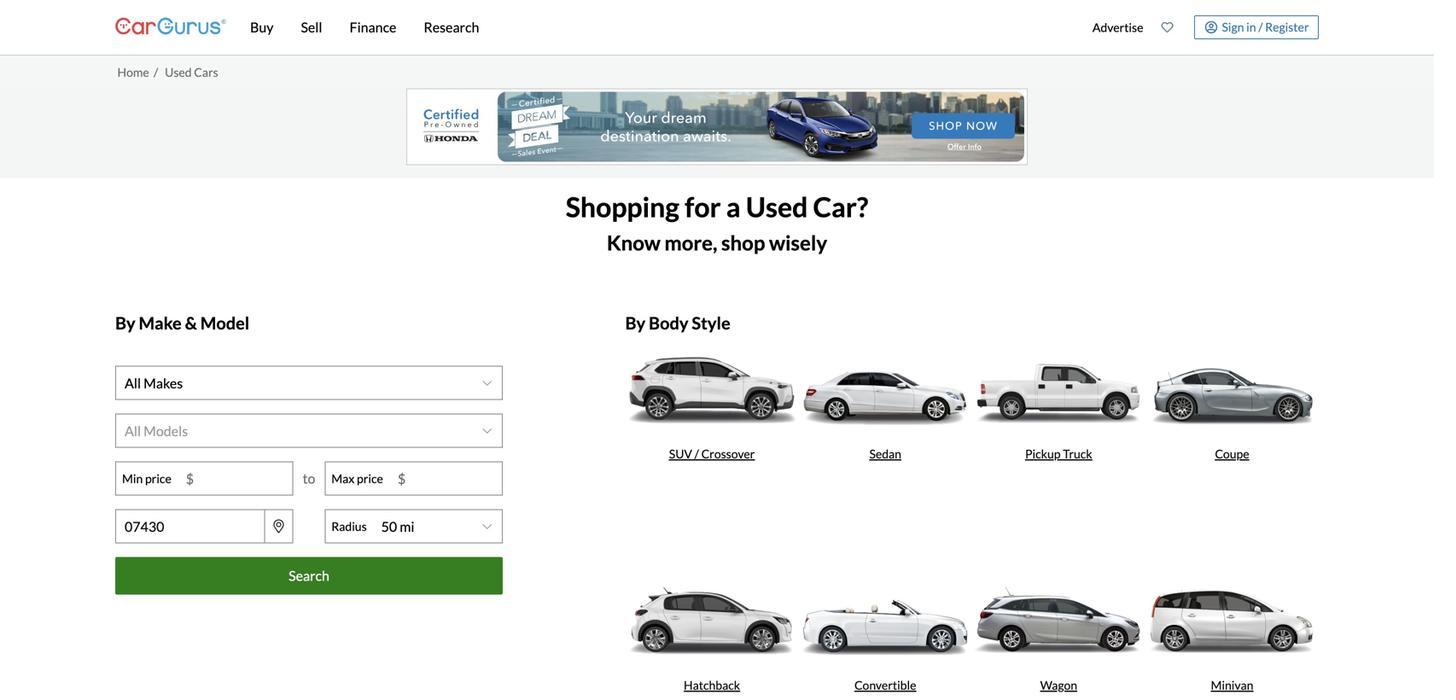 Task type: vqa. For each thing, say whether or not it's contained in the screenshot.
the rightmost from
no



Task type: locate. For each thing, give the bounding box(es) containing it.
2 by from the left
[[626, 313, 646, 334]]

menu
[[1084, 3, 1320, 51]]

sedan
[[870, 447, 902, 461]]

1 horizontal spatial /
[[695, 447, 699, 461]]

2 chevron down image from the top
[[483, 522, 492, 532]]

Max price number field
[[389, 463, 502, 495]]

home
[[117, 65, 149, 79]]

/ for home / used cars
[[154, 65, 158, 79]]

coupe
[[1216, 447, 1250, 461]]

2 vertical spatial /
[[695, 447, 699, 461]]

chevron down image down max price number field
[[483, 522, 492, 532]]

sell
[[301, 19, 322, 35]]

by for by body style
[[626, 313, 646, 334]]

by body style
[[626, 313, 731, 334]]

1 price from the left
[[145, 472, 171, 486]]

convertible body style image
[[799, 572, 973, 670]]

suv
[[669, 447, 693, 461]]

shopping
[[566, 190, 680, 223]]

0 vertical spatial /
[[1259, 19, 1264, 34]]

0 vertical spatial used
[[165, 65, 192, 79]]

max
[[332, 472, 355, 486]]

body
[[649, 313, 689, 334]]

/ right suv
[[695, 447, 699, 461]]

0 horizontal spatial price
[[145, 472, 171, 486]]

price right max
[[357, 472, 383, 486]]

crossover
[[702, 447, 755, 461]]

suv / crossover link
[[626, 341, 799, 572]]

used up wisely
[[746, 190, 808, 223]]

0 vertical spatial chevron down image
[[483, 426, 492, 436]]

1 by from the left
[[115, 313, 136, 334]]

finance
[[350, 19, 397, 35]]

1 horizontal spatial by
[[626, 313, 646, 334]]

home link
[[117, 65, 149, 79]]

used
[[165, 65, 192, 79], [746, 190, 808, 223]]

0 horizontal spatial by
[[115, 313, 136, 334]]

home / used cars
[[117, 65, 218, 79]]

sell button
[[287, 0, 336, 55]]

2 horizontal spatial /
[[1259, 19, 1264, 34]]

shopping for a used car? know more, shop wisely
[[566, 190, 869, 255]]

buy button
[[237, 0, 287, 55]]

price
[[145, 472, 171, 486], [357, 472, 383, 486]]

0 horizontal spatial /
[[154, 65, 158, 79]]

suv / crossover
[[669, 447, 755, 461]]

pickup
[[1026, 447, 1061, 461]]

menu bar
[[226, 0, 1084, 55]]

by
[[115, 313, 136, 334], [626, 313, 646, 334]]

1 vertical spatial chevron down image
[[483, 522, 492, 532]]

used left the cars
[[165, 65, 192, 79]]

to
[[303, 470, 316, 487]]

/
[[1259, 19, 1264, 34], [154, 65, 158, 79], [695, 447, 699, 461]]

chevron down image
[[483, 426, 492, 436], [483, 522, 492, 532]]

1 horizontal spatial price
[[357, 472, 383, 486]]

cargurus logo homepage link image
[[115, 3, 226, 52]]

for
[[685, 190, 721, 223]]

sign in / register menu item
[[1183, 15, 1320, 39]]

&
[[185, 313, 197, 334]]

search
[[289, 568, 330, 584]]

hatchback
[[684, 678, 741, 693]]

car?
[[814, 190, 869, 223]]

user icon image
[[1205, 21, 1218, 34]]

Min price number field
[[177, 463, 293, 495]]

search button
[[115, 557, 503, 595]]

1 horizontal spatial used
[[746, 190, 808, 223]]

by for by make & model
[[115, 313, 136, 334]]

by left body
[[626, 313, 646, 334]]

sign in / register
[[1223, 19, 1310, 34]]

sign
[[1223, 19, 1245, 34]]

know
[[607, 231, 661, 255]]

minivan link
[[1146, 572, 1320, 700]]

/ right the home
[[154, 65, 158, 79]]

1 vertical spatial used
[[746, 190, 808, 223]]

make
[[139, 313, 182, 334]]

1 vertical spatial /
[[154, 65, 158, 79]]

chevron down image
[[483, 378, 492, 388]]

by left make
[[115, 313, 136, 334]]

price right min
[[145, 472, 171, 486]]

/ right in
[[1259, 19, 1264, 34]]

min
[[122, 472, 143, 486]]

/ inside "suv / crossover" link
[[695, 447, 699, 461]]

price for min price
[[145, 472, 171, 486]]

chevron down image down chevron down icon
[[483, 426, 492, 436]]

2 price from the left
[[357, 472, 383, 486]]

model
[[200, 313, 250, 334]]

truck
[[1064, 447, 1093, 461]]



Task type: describe. For each thing, give the bounding box(es) containing it.
1 chevron down image from the top
[[483, 426, 492, 436]]

0 horizontal spatial used
[[165, 65, 192, 79]]

convertible
[[855, 678, 917, 693]]

minivan body style image
[[1146, 572, 1320, 670]]

pickup truck body style image
[[973, 341, 1146, 438]]

research
[[424, 19, 479, 35]]

sedan body style image
[[799, 341, 973, 438]]

hatchback link
[[626, 572, 799, 700]]

a
[[727, 190, 741, 223]]

menu bar containing buy
[[226, 0, 1084, 55]]

hatchback body style image
[[626, 572, 799, 670]]

suv / crossover body style image
[[626, 341, 799, 438]]

min price
[[122, 472, 171, 486]]

wisely
[[770, 231, 828, 255]]

minivan
[[1212, 678, 1254, 693]]

radius
[[332, 519, 367, 534]]

wagon body style image
[[973, 572, 1146, 670]]

sign in / register link
[[1195, 15, 1320, 39]]

coupe body style image
[[1146, 341, 1320, 438]]

register
[[1266, 19, 1310, 34]]

in
[[1247, 19, 1257, 34]]

pickup truck
[[1026, 447, 1093, 461]]

cargurus logo homepage link link
[[115, 3, 226, 52]]

advertise
[[1093, 20, 1144, 35]]

menu containing sign in / register
[[1084, 3, 1320, 51]]

/ inside the sign in / register link
[[1259, 19, 1264, 34]]

convertible link
[[799, 572, 973, 700]]

by make & model
[[115, 313, 250, 334]]

/ for suv / crossover
[[695, 447, 699, 461]]

coupe link
[[1146, 341, 1320, 572]]

advertise link
[[1084, 3, 1153, 51]]

max price
[[332, 472, 383, 486]]

saved cars image
[[1162, 21, 1174, 33]]

sedan link
[[799, 341, 973, 572]]

used inside shopping for a used car? know more, shop wisely
[[746, 190, 808, 223]]

wagon
[[1041, 678, 1078, 693]]

buy
[[250, 19, 274, 35]]

find my location image
[[274, 520, 284, 534]]

Zip Code telephone field
[[115, 510, 265, 544]]

research button
[[410, 0, 493, 55]]

style
[[692, 313, 731, 334]]

advertisement region
[[407, 88, 1028, 165]]

shop
[[722, 231, 766, 255]]

price for max price
[[357, 472, 383, 486]]

finance button
[[336, 0, 410, 55]]

cars
[[194, 65, 218, 79]]

more,
[[665, 231, 718, 255]]

wagon link
[[973, 572, 1146, 700]]

pickup truck link
[[973, 341, 1146, 572]]



